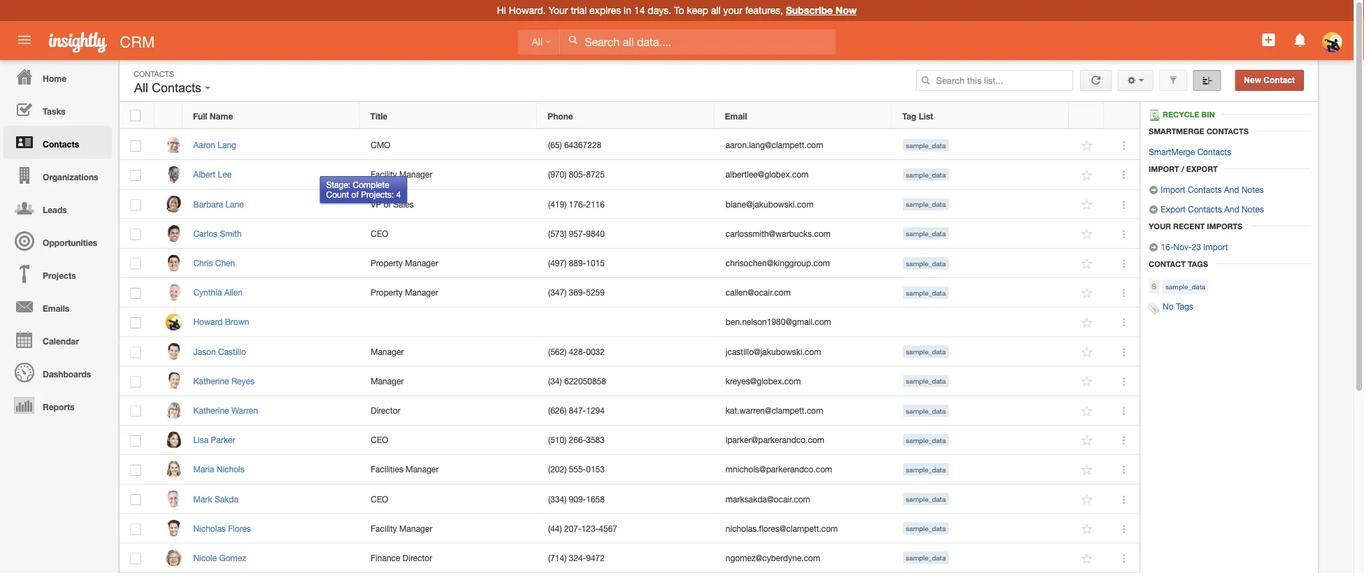 Task type: vqa. For each thing, say whether or not it's contained in the screenshot.


Task type: locate. For each thing, give the bounding box(es) containing it.
howard
[[193, 317, 223, 327]]

ceo up facilities
[[371, 435, 388, 445]]

follow image for nicholas.flores@clampett.com
[[1081, 523, 1094, 536]]

(419) 176-2116
[[548, 199, 605, 209]]

tag
[[903, 111, 917, 121]]

1 facility manager from the top
[[371, 170, 433, 180]]

carlossmith@warbucks.com
[[726, 229, 831, 239]]

imports
[[1207, 222, 1243, 231]]

0 horizontal spatial director
[[371, 406, 401, 416]]

nicholas.flores@clampett.com cell
[[715, 514, 893, 544]]

7 follow image from the top
[[1081, 552, 1094, 566]]

1 property manager cell from the top
[[360, 249, 538, 278]]

23
[[1192, 242, 1202, 252]]

1 ceo from the top
[[371, 229, 388, 239]]

2 property from the top
[[371, 288, 403, 298]]

3 row from the top
[[120, 160, 1140, 190]]

1 follow image from the top
[[1081, 346, 1094, 359]]

3 follow image from the top
[[1081, 198, 1094, 212]]

and up imports
[[1225, 204, 1240, 214]]

notes up export contacts and notes at the top right
[[1242, 185, 1264, 194]]

and for import contacts and notes
[[1225, 185, 1240, 194]]

jason castillo link
[[193, 347, 253, 357]]

no
[[1163, 302, 1174, 312]]

export right /
[[1187, 164, 1218, 173]]

property manager
[[371, 258, 438, 268], [371, 288, 438, 298]]

barbara
[[193, 199, 223, 209]]

contacts down contacts
[[1198, 147, 1232, 157]]

facility manager cell
[[360, 160, 538, 190], [360, 514, 538, 544]]

12 row from the top
[[120, 426, 1140, 455]]

14 row from the top
[[120, 485, 1140, 514]]

(510) 266-3583
[[548, 435, 605, 445]]

ceo cell up facilities manager
[[360, 426, 538, 455]]

facility up complete
[[371, 170, 397, 180]]

ceo cell down sales
[[360, 219, 538, 249]]

(65)
[[548, 140, 562, 150]]

369-
[[569, 288, 586, 298]]

2 notes from the top
[[1242, 204, 1264, 214]]

0 vertical spatial facility manager cell
[[360, 160, 538, 190]]

8 row from the top
[[120, 308, 1140, 337]]

contact down 16-
[[1149, 259, 1186, 269]]

(970) 805-8725 cell
[[538, 160, 715, 190]]

facilities manager
[[371, 465, 439, 475]]

all contacts button
[[131, 78, 214, 99]]

(626) 847-1294 cell
[[538, 396, 715, 426]]

notifications image
[[1292, 31, 1309, 48]]

2 facility manager cell from the top
[[360, 514, 538, 544]]

13 row from the top
[[120, 455, 1140, 485]]

your down circle arrow left "icon"
[[1149, 222, 1172, 231]]

1 horizontal spatial director
[[403, 553, 432, 563]]

facility up 'finance'
[[371, 524, 397, 534]]

smartmerge down recycle
[[1149, 127, 1205, 136]]

(562) 428-0032 cell
[[538, 337, 715, 367]]

all down howard.
[[532, 37, 543, 47]]

smartmerge for smartmerge contacts
[[1149, 147, 1195, 157]]

finance director cell
[[360, 544, 538, 573]]

2 vertical spatial ceo
[[371, 494, 388, 504]]

1 smartmerge from the top
[[1149, 127, 1205, 136]]

import right 23
[[1204, 242, 1228, 252]]

0 vertical spatial export
[[1187, 164, 1218, 173]]

957-
[[569, 229, 586, 239]]

katherine for katherine warren
[[193, 406, 229, 416]]

facility manager cell for (970) 805-8725
[[360, 160, 538, 190]]

1 horizontal spatial all
[[532, 37, 543, 47]]

contacts link
[[3, 126, 112, 159]]

of right 'vp'
[[384, 199, 391, 209]]

director right 'finance'
[[403, 553, 432, 563]]

notes
[[1242, 185, 1264, 194], [1242, 204, 1264, 214]]

nicole gomez link
[[193, 553, 253, 563]]

1 vertical spatial import
[[1161, 185, 1186, 194]]

import left /
[[1149, 164, 1180, 173]]

row group
[[120, 131, 1140, 574]]

None checkbox
[[130, 110, 141, 121], [130, 170, 141, 181], [130, 200, 141, 211], [130, 288, 141, 299], [130, 318, 141, 329], [130, 377, 141, 388], [130, 436, 141, 447], [130, 524, 141, 535], [130, 554, 141, 565], [130, 110, 141, 121], [130, 170, 141, 181], [130, 200, 141, 211], [130, 288, 141, 299], [130, 318, 141, 329], [130, 377, 141, 388], [130, 436, 141, 447], [130, 524, 141, 535], [130, 554, 141, 565]]

albertlee@globex.com cell
[[715, 160, 893, 190]]

1 follow image from the top
[[1081, 139, 1094, 153]]

row containing aaron lang
[[120, 131, 1140, 160]]

1 vertical spatial property manager
[[371, 288, 438, 298]]

6 follow image from the top
[[1081, 493, 1094, 507]]

9472
[[586, 553, 605, 563]]

2 ceo cell from the top
[[360, 426, 538, 455]]

(970) 805-8725
[[548, 170, 605, 180]]

property manager for (497)
[[371, 258, 438, 268]]

manager for (497) 889-1015
[[405, 258, 438, 268]]

howard.
[[509, 5, 546, 16]]

1 vertical spatial contact
[[1149, 259, 1186, 269]]

contacts up organizations link
[[43, 139, 79, 149]]

contacts
[[134, 69, 174, 78], [152, 81, 201, 95], [43, 139, 79, 149], [1198, 147, 1232, 157], [1188, 185, 1222, 194], [1188, 204, 1222, 214]]

contacts inside contacts link
[[43, 139, 79, 149]]

email
[[725, 111, 747, 121]]

navigation
[[0, 60, 112, 422]]

0 vertical spatial property manager
[[371, 258, 438, 268]]

vp of sales cell
[[360, 190, 538, 219]]

finance director
[[371, 553, 432, 563]]

2 follow image from the top
[[1081, 169, 1094, 182]]

805-
[[569, 170, 586, 180]]

0 vertical spatial smartmerge
[[1149, 127, 1205, 136]]

4 follow image from the top
[[1081, 434, 1094, 448]]

follow image for aaron.lang@clampett.com
[[1081, 139, 1094, 153]]

2 katherine from the top
[[193, 406, 229, 416]]

row containing nicholas flores
[[120, 514, 1140, 544]]

vp
[[371, 199, 381, 209]]

3 ceo from the top
[[371, 494, 388, 504]]

contacts up all contacts at the top
[[134, 69, 174, 78]]

1 facility manager cell from the top
[[360, 160, 538, 190]]

1 vertical spatial ceo
[[371, 435, 388, 445]]

1 vertical spatial smartmerge
[[1149, 147, 1195, 157]]

1 property manager from the top
[[371, 258, 438, 268]]

0 vertical spatial property
[[371, 258, 403, 268]]

property manager cell for (347) 369-5259
[[360, 278, 538, 308]]

0 vertical spatial director
[[371, 406, 401, 416]]

tags
[[1176, 302, 1194, 312]]

1 horizontal spatial contact
[[1264, 76, 1295, 85]]

howard brown link
[[193, 317, 256, 327]]

row containing chris chen
[[120, 249, 1140, 278]]

11 row from the top
[[120, 396, 1140, 426]]

chrisochen@kinggroup.com cell
[[715, 249, 893, 278]]

sample_data for aaron.lang@clampett.com
[[906, 141, 946, 149]]

carlos smith link
[[193, 229, 249, 239]]

7 row from the top
[[120, 278, 1140, 308]]

manager cell
[[360, 337, 538, 367], [360, 367, 538, 396]]

of right count
[[351, 190, 359, 200]]

property manager cell
[[360, 249, 538, 278], [360, 278, 538, 308]]

manager inside cell
[[406, 465, 439, 475]]

cell
[[360, 308, 538, 337], [538, 308, 715, 337], [893, 308, 1070, 337]]

4 follow image from the top
[[1081, 228, 1094, 241]]

marksakda@ocair.com cell
[[715, 485, 893, 514]]

2 property manager from the top
[[371, 288, 438, 298]]

and up export contacts and notes at the top right
[[1225, 185, 1240, 194]]

sales
[[393, 199, 414, 209]]

facility manager cell up sales
[[360, 160, 538, 190]]

follow image
[[1081, 139, 1094, 153], [1081, 169, 1094, 182], [1081, 198, 1094, 212], [1081, 228, 1094, 241], [1081, 257, 1094, 271], [1081, 287, 1094, 300], [1081, 316, 1094, 330], [1081, 523, 1094, 536]]

1 vertical spatial facility
[[371, 524, 397, 534]]

0 vertical spatial contact
[[1264, 76, 1295, 85]]

sample_data for marksakda@ocair.com
[[906, 495, 946, 503]]

0 vertical spatial ceo
[[371, 229, 388, 239]]

0 vertical spatial notes
[[1242, 185, 1264, 194]]

property for chen
[[371, 258, 403, 268]]

0 horizontal spatial export
[[1161, 204, 1186, 214]]

row containing lisa parker
[[120, 426, 1140, 455]]

1 vertical spatial notes
[[1242, 204, 1264, 214]]

row containing barbara lane
[[120, 190, 1140, 219]]

ceo cell
[[360, 219, 538, 249], [360, 426, 538, 455], [360, 485, 538, 514]]

2 property manager cell from the top
[[360, 278, 538, 308]]

white image
[[568, 35, 578, 45]]

nov-
[[1174, 242, 1192, 252]]

chen
[[215, 258, 235, 268]]

2 manager cell from the top
[[360, 367, 538, 396]]

Search this list... text field
[[916, 70, 1074, 91]]

6 row from the top
[[120, 249, 1140, 278]]

kat.warren@clampett.com
[[726, 406, 824, 416]]

1 vertical spatial export
[[1161, 204, 1186, 214]]

5 follow image from the top
[[1081, 257, 1094, 271]]

import right circle arrow right image
[[1161, 185, 1186, 194]]

0 horizontal spatial contact
[[1149, 259, 1186, 269]]

your left the trial
[[549, 5, 568, 16]]

(34)
[[548, 376, 562, 386]]

all down crm
[[134, 81, 148, 95]]

1 row from the top
[[120, 103, 1139, 129]]

1 vertical spatial ceo cell
[[360, 426, 538, 455]]

follow image
[[1081, 346, 1094, 359], [1081, 375, 1094, 389], [1081, 405, 1094, 418], [1081, 434, 1094, 448], [1081, 464, 1094, 477], [1081, 493, 1094, 507], [1081, 552, 1094, 566]]

all for all
[[532, 37, 543, 47]]

0 vertical spatial ceo cell
[[360, 219, 538, 249]]

lisa parker link
[[193, 435, 242, 445]]

1 vertical spatial all
[[134, 81, 148, 95]]

8 follow image from the top
[[1081, 523, 1094, 536]]

0 vertical spatial import
[[1149, 164, 1180, 173]]

sample_data for carlossmith@warbucks.com
[[906, 230, 946, 238]]

ngomez@cyberdyne.com
[[726, 553, 821, 563]]

aaron lang
[[193, 140, 236, 150]]

0 vertical spatial facility
[[371, 170, 397, 180]]

stage: complete count of projects: 4
[[326, 180, 401, 200]]

director up facilities
[[371, 406, 401, 416]]

ceo cell down facilities manager
[[360, 485, 538, 514]]

6 follow image from the top
[[1081, 287, 1094, 300]]

follow image for lparker@parkerandco.com
[[1081, 434, 1094, 448]]

1 vertical spatial katherine
[[193, 406, 229, 416]]

sample_data for lparker@parkerandco.com
[[906, 436, 946, 444]]

maria
[[193, 465, 214, 475]]

1 katherine from the top
[[193, 376, 229, 386]]

to
[[674, 5, 684, 16]]

(714) 324-9472
[[548, 553, 605, 563]]

0 vertical spatial all
[[532, 37, 543, 47]]

contact right the new on the top of page
[[1264, 76, 1295, 85]]

0 horizontal spatial all
[[134, 81, 148, 95]]

hi
[[497, 5, 506, 16]]

jason castillo
[[193, 347, 246, 357]]

follow image for albertlee@globex.com
[[1081, 169, 1094, 182]]

lisa parker
[[193, 435, 235, 445]]

10 row from the top
[[120, 367, 1140, 396]]

0 vertical spatial facility manager
[[371, 170, 433, 180]]

chrisochen@kinggroup.com
[[726, 258, 830, 268]]

notes for import contacts and notes
[[1242, 185, 1264, 194]]

contact
[[1264, 76, 1295, 85], [1149, 259, 1186, 269]]

carlossmith@warbucks.com cell
[[715, 219, 893, 249]]

castillo
[[218, 347, 246, 357]]

katherine up lisa parker
[[193, 406, 229, 416]]

manager cell for (34)
[[360, 367, 538, 396]]

sample_data for callen@ocair.com
[[906, 289, 946, 297]]

3 follow image from the top
[[1081, 405, 1094, 418]]

full
[[193, 111, 207, 121]]

aaron
[[193, 140, 215, 150]]

(334) 909-1658 cell
[[538, 485, 715, 514]]

5 row from the top
[[120, 219, 1140, 249]]

follow image for ngomez@cyberdyne.com
[[1081, 552, 1094, 566]]

1 vertical spatial director
[[403, 553, 432, 563]]

facility manager up 4
[[371, 170, 433, 180]]

sample_data
[[906, 141, 946, 149], [906, 171, 946, 179], [906, 200, 946, 208], [906, 230, 946, 238], [906, 259, 946, 267], [1166, 283, 1206, 291], [906, 289, 946, 297], [906, 348, 946, 356], [906, 377, 946, 385], [906, 407, 946, 415], [906, 436, 946, 444], [906, 466, 946, 474], [906, 495, 946, 503], [906, 525, 946, 533], [906, 554, 946, 563]]

(202)
[[548, 465, 567, 475]]

row containing full name
[[120, 103, 1139, 129]]

smartmerge up /
[[1149, 147, 1195, 157]]

recycle bin link
[[1149, 110, 1222, 121]]

4 row from the top
[[120, 190, 1140, 219]]

1 property from the top
[[371, 258, 403, 268]]

cmo cell
[[360, 131, 538, 160]]

1 notes from the top
[[1242, 185, 1264, 194]]

1 vertical spatial property
[[371, 288, 403, 298]]

follow image for jcastillo@jakubowski.com
[[1081, 346, 1094, 359]]

1 manager cell from the top
[[360, 337, 538, 367]]

facility manager cell for (44) 207-123-4567
[[360, 514, 538, 544]]

(510) 266-3583 cell
[[538, 426, 715, 455]]

reyes
[[231, 376, 255, 386]]

bin
[[1202, 110, 1215, 119]]

sample_data for nicholas.flores@clampett.com
[[906, 525, 946, 533]]

show sidebar image
[[1203, 76, 1212, 85]]

16-
[[1161, 242, 1174, 252]]

follow image for kat.warren@clampett.com
[[1081, 405, 1094, 418]]

follow image for chrisochen@kinggroup.com
[[1081, 257, 1094, 271]]

428-
[[569, 347, 586, 357]]

1 horizontal spatial of
[[384, 199, 391, 209]]

(573) 957-9840
[[548, 229, 605, 239]]

notes up imports
[[1242, 204, 1264, 214]]

contacts inside export contacts and notes link
[[1188, 204, 1222, 214]]

katherine
[[193, 376, 229, 386], [193, 406, 229, 416]]

lparker@parkerandco.com
[[726, 435, 825, 445]]

2 ceo from the top
[[371, 435, 388, 445]]

ngomez@cyberdyne.com cell
[[715, 544, 893, 573]]

2 vertical spatial ceo cell
[[360, 485, 538, 514]]

all inside button
[[134, 81, 148, 95]]

0 vertical spatial katherine
[[193, 376, 229, 386]]

facility manager cell up finance director
[[360, 514, 538, 544]]

9 row from the top
[[120, 337, 1140, 367]]

facility manager up finance director
[[371, 524, 433, 534]]

2 smartmerge from the top
[[1149, 147, 1195, 157]]

16 row from the top
[[120, 544, 1140, 573]]

all link
[[518, 30, 560, 55]]

property manager for (347)
[[371, 288, 438, 298]]

manager for (44) 207-123-4567
[[399, 524, 433, 534]]

1 vertical spatial and
[[1225, 204, 1240, 214]]

import for import / export
[[1149, 164, 1180, 173]]

row containing mark sakda
[[120, 485, 1140, 514]]

5 follow image from the top
[[1081, 464, 1094, 477]]

8725
[[586, 170, 605, 180]]

contacts inside all contacts button
[[152, 81, 201, 95]]

contacts up full
[[152, 81, 201, 95]]

katherine down jason
[[193, 376, 229, 386]]

sample_data for chrisochen@kinggroup.com
[[906, 259, 946, 267]]

0 vertical spatial and
[[1225, 185, 1240, 194]]

3 cell from the left
[[893, 308, 1070, 337]]

nicole
[[193, 553, 217, 563]]

mark sakda
[[193, 494, 238, 504]]

2 row from the top
[[120, 131, 1140, 160]]

callen@ocair.com cell
[[715, 278, 893, 308]]

and
[[1225, 185, 1240, 194], [1225, 204, 1240, 214]]

lparker@parkerandco.com cell
[[715, 426, 893, 455]]

name
[[210, 111, 233, 121]]

row containing albert lee
[[120, 160, 1140, 190]]

2 follow image from the top
[[1081, 375, 1094, 389]]

row containing jason castillo
[[120, 337, 1140, 367]]

manager for (970) 805-8725
[[399, 170, 433, 180]]

export right circle arrow left "icon"
[[1161, 204, 1186, 214]]

847-
[[569, 406, 586, 416]]

row
[[120, 103, 1139, 129], [120, 131, 1140, 160], [120, 160, 1140, 190], [120, 190, 1140, 219], [120, 219, 1140, 249], [120, 249, 1140, 278], [120, 278, 1140, 308], [120, 308, 1140, 337], [120, 337, 1140, 367], [120, 367, 1140, 396], [120, 396, 1140, 426], [120, 426, 1140, 455], [120, 455, 1140, 485], [120, 485, 1140, 514], [120, 514, 1140, 544], [120, 544, 1140, 573]]

2 cell from the left
[[538, 308, 715, 337]]

1 vertical spatial facility manager cell
[[360, 514, 538, 544]]

0 horizontal spatial your
[[549, 5, 568, 16]]

sakda
[[215, 494, 238, 504]]

1658
[[586, 494, 605, 504]]

row containing nicole gomez
[[120, 544, 1140, 573]]

2 facility from the top
[[371, 524, 397, 534]]

ceo down facilities
[[371, 494, 388, 504]]

1 ceo cell from the top
[[360, 219, 538, 249]]

3 ceo cell from the top
[[360, 485, 538, 514]]

sample_data for kat.warren@clampett.com
[[906, 407, 946, 415]]

2 facility manager from the top
[[371, 524, 433, 534]]

flores
[[228, 524, 251, 534]]

facilities manager cell
[[360, 455, 538, 485]]

15 row from the top
[[120, 514, 1140, 544]]

1015
[[586, 258, 605, 268]]

contacts up export contacts and notes link
[[1188, 185, 1222, 194]]

home
[[43, 73, 66, 83]]

count
[[326, 190, 349, 200]]

0 horizontal spatial of
[[351, 190, 359, 200]]

import for import contacts and notes
[[1161, 185, 1186, 194]]

1 horizontal spatial export
[[1187, 164, 1218, 173]]

and for export contacts and notes
[[1225, 204, 1240, 214]]

None checkbox
[[130, 141, 141, 152], [130, 229, 141, 240], [130, 259, 141, 270], [130, 347, 141, 358], [130, 406, 141, 417], [130, 465, 141, 476], [130, 495, 141, 506], [130, 141, 141, 152], [130, 229, 141, 240], [130, 259, 141, 270], [130, 347, 141, 358], [130, 406, 141, 417], [130, 465, 141, 476], [130, 495, 141, 506]]

in
[[624, 5, 632, 16]]

ceo down 'vp'
[[371, 229, 388, 239]]

1 facility from the top
[[371, 170, 397, 180]]

director
[[371, 406, 401, 416], [403, 553, 432, 563]]

contacts for smartmerge contacts
[[1198, 147, 1232, 157]]

1 vertical spatial facility manager
[[371, 524, 433, 534]]

contacts inside 'import contacts and notes' link
[[1188, 185, 1222, 194]]

ceo for sakda
[[371, 494, 388, 504]]

contacts down 'import contacts and notes' link
[[1188, 204, 1222, 214]]

207-
[[564, 524, 582, 534]]

7 follow image from the top
[[1081, 316, 1094, 330]]

emails link
[[3, 290, 112, 323]]

1 horizontal spatial your
[[1149, 222, 1172, 231]]

sample_data for albertlee@globex.com
[[906, 171, 946, 179]]



Task type: describe. For each thing, give the bounding box(es) containing it.
909-
[[569, 494, 586, 504]]

follow image for carlossmith@warbucks.com
[[1081, 228, 1094, 241]]

search image
[[921, 76, 931, 85]]

aaron.lang@clampett.com
[[726, 140, 824, 150]]

katherine warren link
[[193, 406, 265, 416]]

(44)
[[548, 524, 562, 534]]

subscribe now link
[[786, 5, 857, 16]]

row containing cynthia allen
[[120, 278, 1140, 308]]

4567
[[599, 524, 618, 534]]

(419) 176-2116 cell
[[538, 190, 715, 219]]

blane@jakubowski.com cell
[[715, 190, 893, 219]]

projects:
[[361, 190, 394, 200]]

sample_data link
[[1163, 280, 1209, 294]]

recent
[[1174, 222, 1205, 231]]

katherine reyes
[[193, 376, 255, 386]]

phone
[[548, 111, 573, 121]]

projects
[[43, 271, 76, 280]]

your
[[724, 5, 743, 16]]

follow image for kreyes@globex.com
[[1081, 375, 1094, 389]]

jcastillo@jakubowski.com cell
[[715, 337, 893, 367]]

sample_data for jcastillo@jakubowski.com
[[906, 348, 946, 356]]

katherine for katherine reyes
[[193, 376, 229, 386]]

circle arrow left image
[[1149, 205, 1159, 215]]

(562)
[[548, 347, 567, 357]]

refresh list image
[[1090, 76, 1103, 85]]

warren
[[231, 406, 258, 416]]

(626)
[[548, 406, 567, 416]]

jason
[[193, 347, 216, 357]]

aaron.lang@clampett.com cell
[[715, 131, 893, 160]]

(202) 555-0153
[[548, 465, 605, 475]]

row containing katherine reyes
[[120, 367, 1140, 396]]

allen
[[224, 288, 243, 298]]

circle arrow right image
[[1149, 185, 1159, 195]]

notes for export contacts and notes
[[1242, 204, 1264, 214]]

ben.nelson1980@gmail.com
[[726, 317, 832, 327]]

follow image for mnichols@parkerandco.com
[[1081, 464, 1094, 477]]

lee
[[218, 170, 232, 180]]

export inside export contacts and notes link
[[1161, 204, 1186, 214]]

14
[[634, 5, 645, 16]]

row containing howard brown
[[120, 308, 1140, 337]]

(347)
[[548, 288, 567, 298]]

1 cell from the left
[[360, 308, 538, 337]]

row containing maria nichols
[[120, 455, 1140, 485]]

(714) 324-9472 cell
[[538, 544, 715, 573]]

manager for (202) 555-0153
[[406, 465, 439, 475]]

follow image for marksakda@ocair.com
[[1081, 493, 1094, 507]]

export contacts and notes link
[[1149, 204, 1264, 215]]

manager for (347) 369-5259
[[405, 288, 438, 298]]

(334) 909-1658
[[548, 494, 605, 504]]

hi howard. your trial expires in 14 days. to keep all your features, subscribe now
[[497, 5, 857, 16]]

show list view filters image
[[1169, 76, 1179, 85]]

cynthia allen link
[[193, 288, 250, 298]]

calendar link
[[3, 323, 112, 356]]

expires
[[590, 5, 621, 16]]

row containing carlos smith
[[120, 219, 1140, 249]]

director cell
[[360, 396, 538, 426]]

smartmerge for smartmerge contacts
[[1149, 127, 1205, 136]]

5259
[[586, 288, 605, 298]]

albert lee link
[[193, 170, 239, 180]]

import contacts and notes
[[1159, 185, 1264, 194]]

cmo
[[371, 140, 391, 150]]

Search all data.... text field
[[560, 29, 836, 54]]

maria nichols
[[193, 465, 245, 475]]

features,
[[746, 5, 783, 16]]

lane
[[226, 199, 244, 209]]

(562) 428-0032
[[548, 347, 605, 357]]

navigation containing home
[[0, 60, 112, 422]]

16-nov-23 import link
[[1149, 242, 1228, 252]]

sample_data inside 'link'
[[1166, 283, 1206, 291]]

property manager cell for (497) 889-1015
[[360, 249, 538, 278]]

now
[[836, 5, 857, 16]]

(347) 369-5259 cell
[[538, 278, 715, 308]]

projects link
[[3, 257, 112, 290]]

follow image for ben.nelson1980@gmail.com
[[1081, 316, 1094, 330]]

all for all contacts
[[134, 81, 148, 95]]

(44) 207-123-4567 cell
[[538, 514, 715, 544]]

contacts for import contacts and notes
[[1188, 185, 1222, 194]]

sample_data for ngomez@cyberdyne.com
[[906, 554, 946, 563]]

0 vertical spatial your
[[549, 5, 568, 16]]

(34) 622050858 cell
[[538, 367, 715, 396]]

3583
[[586, 435, 605, 445]]

opportunities link
[[3, 225, 112, 257]]

facility manager for (44)
[[371, 524, 433, 534]]

ceo for parker
[[371, 435, 388, 445]]

2 vertical spatial import
[[1204, 242, 1228, 252]]

kreyes@globex.com cell
[[715, 367, 893, 396]]

contacts for all contacts
[[152, 81, 201, 95]]

manager cell for (562)
[[360, 337, 538, 367]]

all contacts
[[134, 81, 205, 95]]

jcastillo@jakubowski.com
[[726, 347, 822, 357]]

parker
[[211, 435, 235, 445]]

trial
[[571, 5, 587, 16]]

mark sakda link
[[193, 494, 245, 504]]

brown
[[225, 317, 249, 327]]

sample_data for mnichols@parkerandco.com
[[906, 466, 946, 474]]

leads
[[43, 205, 67, 215]]

(419)
[[548, 199, 567, 209]]

days.
[[648, 5, 672, 16]]

row group containing aaron lang
[[120, 131, 1140, 574]]

barbara lane
[[193, 199, 244, 209]]

1 vertical spatial your
[[1149, 222, 1172, 231]]

ben.nelson1980@gmail.com cell
[[715, 308, 893, 337]]

aaron lang link
[[193, 140, 243, 150]]

sample_data for blane@jakubowski.com
[[906, 200, 946, 208]]

(573) 957-9840 cell
[[538, 219, 715, 249]]

chris chen link
[[193, 258, 242, 268]]

row containing katherine warren
[[120, 396, 1140, 426]]

ceo cell for (573)
[[360, 219, 538, 249]]

leads link
[[3, 192, 112, 225]]

ceo for smith
[[371, 229, 388, 239]]

maria nichols link
[[193, 465, 252, 475]]

facility manager for (970)
[[371, 170, 433, 180]]

ceo cell for (510)
[[360, 426, 538, 455]]

kat.warren@clampett.com cell
[[715, 396, 893, 426]]

contacts
[[1207, 127, 1249, 136]]

export contacts and notes
[[1159, 204, 1264, 214]]

nicole gomez
[[193, 553, 246, 563]]

1294
[[586, 406, 605, 416]]

new contact
[[1245, 76, 1295, 85]]

mnichols@parkerandco.com cell
[[715, 455, 893, 485]]

sample_data for kreyes@globex.com
[[906, 377, 946, 385]]

tag list
[[903, 111, 934, 121]]

of inside stage: complete count of projects: 4
[[351, 190, 359, 200]]

carlos smith
[[193, 229, 242, 239]]

organizations
[[43, 172, 98, 182]]

(44) 207-123-4567
[[548, 524, 618, 534]]

(497)
[[548, 258, 567, 268]]

howard brown
[[193, 317, 249, 327]]

(202) 555-0153 cell
[[538, 455, 715, 485]]

(347) 369-5259
[[548, 288, 605, 298]]

nicholas flores
[[193, 524, 251, 534]]

follow image for callen@ocair.com
[[1081, 287, 1094, 300]]

(334)
[[548, 494, 567, 504]]

cog image
[[1127, 76, 1137, 85]]

facility for lee
[[371, 170, 397, 180]]

reports
[[43, 402, 75, 412]]

property for allen
[[371, 288, 403, 298]]

albert
[[193, 170, 216, 180]]

facility for flores
[[371, 524, 397, 534]]

full name
[[193, 111, 233, 121]]

(497) 889-1015 cell
[[538, 249, 715, 278]]

of inside vp of sales cell
[[384, 199, 391, 209]]

organizations link
[[3, 159, 112, 192]]

lang
[[218, 140, 236, 150]]

finance
[[371, 553, 400, 563]]

contacts for export contacts and notes
[[1188, 204, 1222, 214]]

your recent imports
[[1149, 222, 1243, 231]]

recycle
[[1163, 110, 1200, 119]]

(65) 64367228 cell
[[538, 131, 715, 160]]

follow image for blane@jakubowski.com
[[1081, 198, 1094, 212]]

ceo cell for (334)
[[360, 485, 538, 514]]

circle arrow right image
[[1149, 243, 1159, 252]]



